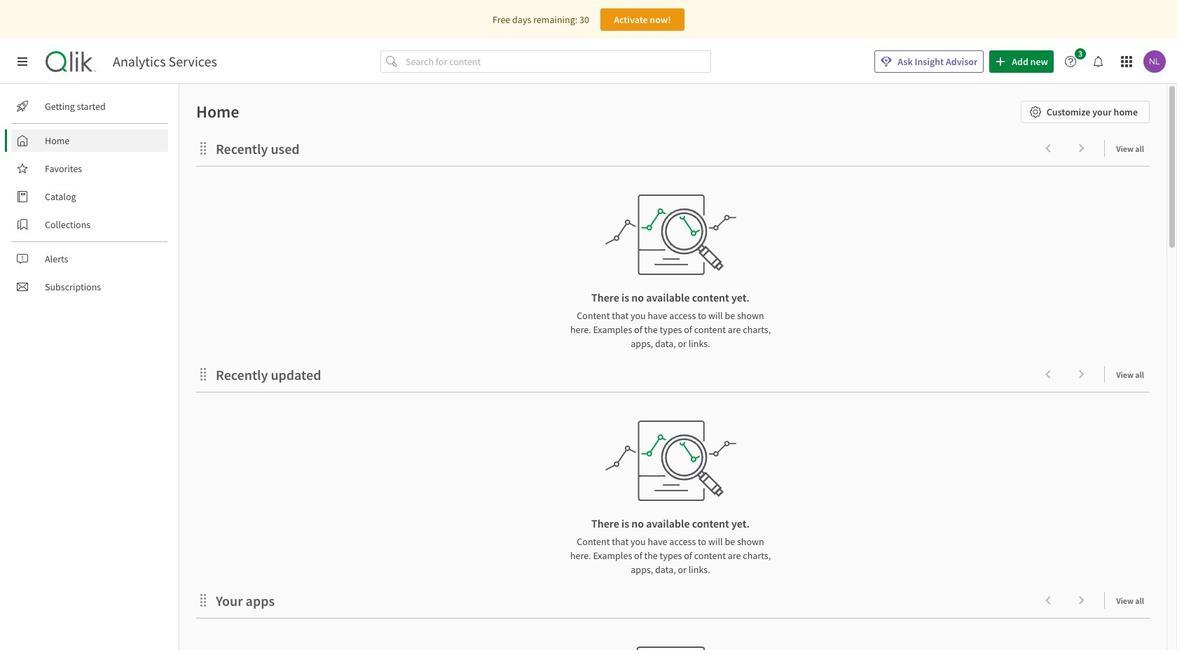 Task type: vqa. For each thing, say whether or not it's contained in the screenshot.
1st option from the top
no



Task type: describe. For each thing, give the bounding box(es) containing it.
noah lott image
[[1144, 50, 1166, 73]]

navigation pane element
[[0, 90, 179, 304]]

close sidebar menu image
[[17, 56, 28, 67]]

analytics services element
[[113, 53, 217, 70]]



Task type: locate. For each thing, give the bounding box(es) containing it.
main content
[[174, 84, 1177, 651]]

move collection image
[[196, 141, 210, 155], [196, 368, 210, 382], [196, 594, 210, 608]]

2 vertical spatial move collection image
[[196, 594, 210, 608]]

0 vertical spatial move collection image
[[196, 141, 210, 155]]

Search for content text field
[[403, 50, 711, 73]]

1 vertical spatial move collection image
[[196, 368, 210, 382]]



